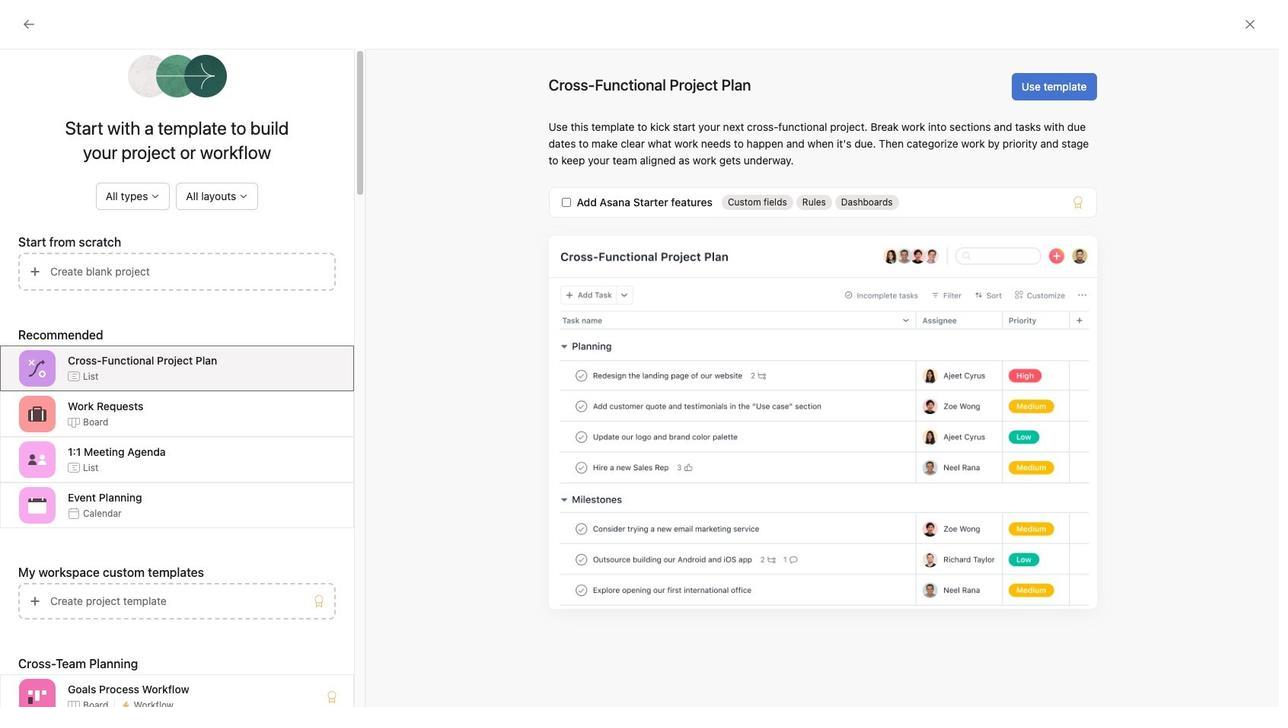 Task type: describe. For each thing, give the bounding box(es) containing it.
starred element
[[0, 242, 183, 321]]

global element
[[0, 37, 183, 129]]

hide sidebar image
[[20, 12, 32, 24]]

Mark complete checkbox
[[284, 379, 303, 397]]

line_and_symbols image
[[972, 332, 990, 351]]

insights element
[[0, 139, 183, 242]]

1 board image from the top
[[765, 332, 784, 351]]

event planning image
[[28, 496, 46, 515]]

Mark complete checkbox
[[284, 434, 303, 452]]

mark complete image
[[284, 379, 303, 397]]

cross-functional project plan image
[[28, 359, 46, 378]]



Task type: locate. For each thing, give the bounding box(es) containing it.
projects element
[[0, 321, 183, 425]]

1 vertical spatial board image
[[765, 387, 784, 405]]

work requests image
[[28, 405, 46, 423]]

2 board image from the top
[[765, 387, 784, 405]]

goals process workflow image
[[28, 688, 46, 706]]

board image
[[765, 332, 784, 351], [765, 387, 784, 405]]

rocket image
[[972, 277, 990, 296]]

close image
[[1244, 18, 1256, 30]]

add profile photo image
[[287, 227, 324, 263]]

0 vertical spatial board image
[[765, 332, 784, 351]]

list item
[[750, 263, 957, 310], [269, 320, 719, 347], [269, 347, 719, 375], [269, 375, 719, 402], [269, 402, 719, 429], [269, 429, 719, 457], [269, 457, 719, 484]]

mark complete image
[[284, 434, 303, 452]]

teams element
[[0, 425, 183, 480]]

go back image
[[23, 18, 35, 30]]

None checkbox
[[561, 198, 571, 207]]

1:1 meeting agenda image
[[28, 451, 46, 469]]



Task type: vqa. For each thing, say whether or not it's contained in the screenshot.
top Mark complete IMAGE
yes



